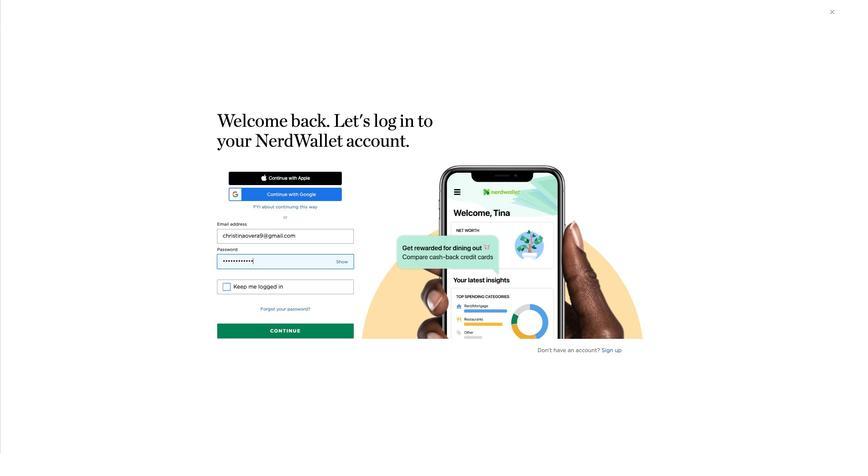 Task type: locate. For each thing, give the bounding box(es) containing it.
94103 telephone field
[[215, 159, 248, 174]]

$300,000 telephone field
[[251, 159, 288, 174]]

20% telephone field
[[337, 159, 360, 174]]

None password field
[[218, 254, 336, 268]]

tab list
[[215, 131, 630, 146]]

close image
[[829, 8, 837, 16]]

dialog
[[0, 0, 845, 454]]

None email field
[[217, 229, 354, 244]]

let's start by logging in to your nerdwallet account image
[[362, 166, 643, 339]]



Task type: describe. For each thing, give the bounding box(es) containing it.
simplist image
[[232, 251, 276, 264]]

$60,000 telephone field
[[291, 159, 334, 174]]



Task type: vqa. For each thing, say whether or not it's contained in the screenshot.
and to the bottom
no



